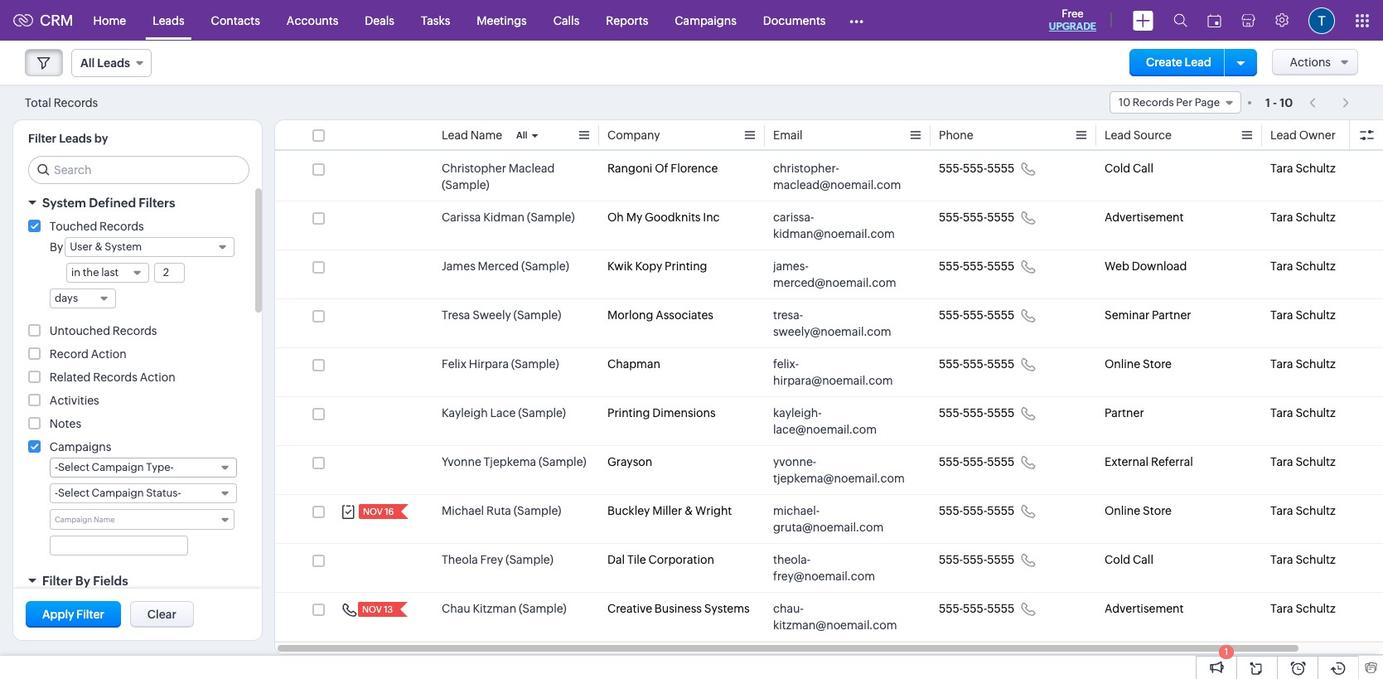 Task type: locate. For each thing, give the bounding box(es) containing it.
tara for theola- frey@noemail.com
[[1271, 553, 1294, 566]]

1 vertical spatial partner
[[1105, 406, 1145, 420]]

create menu element
[[1123, 0, 1164, 40]]

- down "-select campaign type-"
[[55, 487, 58, 499]]

10 schultz from the top
[[1296, 602, 1336, 615]]

(sample) for chau kitzman (sample)
[[519, 602, 567, 615]]

1 vertical spatial filter
[[42, 574, 73, 588]]

None field
[[50, 509, 235, 530]]

2 cold call from the top
[[1105, 553, 1154, 566]]

campaigns down notes
[[50, 440, 111, 454]]

chau
[[442, 602, 471, 615]]

campaign
[[92, 461, 144, 473], [92, 487, 144, 499]]

all inside field
[[80, 56, 95, 70]]

1 for 1
[[1225, 647, 1229, 657]]

1 vertical spatial 1
[[1225, 647, 1229, 657]]

Campaign Name text field
[[55, 512, 214, 525]]

tile
[[628, 553, 646, 566]]

(sample) right kitzman
[[519, 602, 567, 615]]

felix-
[[774, 357, 799, 371]]

kidman
[[483, 211, 525, 224]]

All Leads field
[[71, 49, 152, 77]]

1 horizontal spatial 10
[[1280, 96, 1294, 109]]

filter up apply
[[42, 574, 73, 588]]

0 vertical spatial select
[[58, 461, 90, 473]]

meetings link
[[464, 0, 540, 40]]

7 555-555-5555 from the top
[[939, 455, 1015, 468]]

row group
[[275, 153, 1384, 642]]

1 advertisement from the top
[[1105, 211, 1184, 224]]

crm link
[[13, 12, 73, 29]]

555-555-5555 for felix- hirpara@noemail.com
[[939, 357, 1015, 371]]

10 tara from the top
[[1271, 602, 1294, 615]]

1 horizontal spatial printing
[[665, 260, 708, 273]]

Other Modules field
[[839, 7, 875, 34]]

2 tara schultz from the top
[[1271, 211, 1336, 224]]

2 vertical spatial -
[[55, 487, 58, 499]]

4 555-555-5555 from the top
[[939, 308, 1015, 322]]

michael- gruta@noemail.com link
[[774, 502, 906, 536]]

advertisement for chau- kitzman@noemail.com
[[1105, 602, 1184, 615]]

5 tara schultz from the top
[[1271, 357, 1336, 371]]

campaign for type-
[[92, 461, 144, 473]]

select down notes
[[58, 461, 90, 473]]

& right the miller
[[685, 504, 693, 517]]

2 online from the top
[[1105, 504, 1141, 517]]

campaign inside field
[[92, 461, 144, 473]]

1 horizontal spatial action
[[140, 371, 175, 384]]

reports link
[[593, 0, 662, 40]]

reports
[[606, 14, 649, 27]]

8 tara schultz from the top
[[1271, 504, 1336, 517]]

1 schultz from the top
[[1296, 162, 1336, 175]]

online for felix- hirpara@noemail.com
[[1105, 357, 1141, 371]]

campaign up -select campaign status-
[[92, 461, 144, 473]]

call for theola- frey@noemail.com
[[1133, 553, 1154, 566]]

9 tara from the top
[[1271, 553, 1294, 566]]

2 cold from the top
[[1105, 553, 1131, 566]]

(sample) right ruta
[[514, 504, 562, 517]]

1 vertical spatial online
[[1105, 504, 1141, 517]]

notes
[[50, 417, 81, 430]]

1 vertical spatial nov
[[362, 604, 382, 614]]

filter inside "button"
[[76, 608, 104, 621]]

5 tara from the top
[[1271, 357, 1294, 371]]

0 vertical spatial call
[[1133, 162, 1154, 175]]

1 555-555-5555 from the top
[[939, 162, 1015, 175]]

user
[[70, 240, 92, 253]]

(sample) for christopher maclead (sample)
[[442, 178, 490, 192]]

in the last
[[71, 266, 119, 279]]

0 vertical spatial advertisement
[[1105, 211, 1184, 224]]

grayson
[[608, 455, 653, 468]]

0 horizontal spatial campaigns
[[50, 440, 111, 454]]

nov
[[363, 507, 383, 517], [362, 604, 382, 614]]

seminar
[[1105, 308, 1150, 322]]

lead right create
[[1185, 56, 1212, 69]]

2 5555 from the top
[[988, 211, 1015, 224]]

- down notes
[[55, 461, 58, 473]]

records down defined
[[100, 220, 144, 233]]

0 vertical spatial store
[[1143, 357, 1172, 371]]

9 schultz from the top
[[1296, 553, 1336, 566]]

system up last
[[105, 240, 142, 253]]

0 vertical spatial cold
[[1105, 162, 1131, 175]]

User & System field
[[65, 237, 235, 257]]

untouched
[[50, 324, 110, 337]]

online down 'seminar'
[[1105, 357, 1141, 371]]

name
[[471, 129, 503, 142]]

0 vertical spatial campaign
[[92, 461, 144, 473]]

555-555-5555 for chau- kitzman@noemail.com
[[939, 602, 1015, 615]]

select inside -select campaign status- field
[[58, 487, 90, 499]]

records for total
[[54, 96, 98, 109]]

felix hirpara (sample)
[[442, 357, 559, 371]]

0 vertical spatial leads
[[153, 14, 185, 27]]

6 schultz from the top
[[1296, 406, 1336, 420]]

None text field
[[51, 536, 187, 555]]

store for felix- hirpara@noemail.com
[[1143, 357, 1172, 371]]

nov 16 link
[[359, 504, 396, 519]]

schultz for chau- kitzman@noemail.com
[[1296, 602, 1336, 615]]

4 schultz from the top
[[1296, 308, 1336, 322]]

4 tara from the top
[[1271, 308, 1294, 322]]

1 horizontal spatial all
[[517, 130, 528, 140]]

8 555-555-5555 from the top
[[939, 504, 1015, 517]]

1 vertical spatial all
[[517, 130, 528, 140]]

all up maclead
[[517, 130, 528, 140]]

campaigns right reports
[[675, 14, 737, 27]]

filter down total
[[28, 132, 56, 145]]

by left fields
[[75, 574, 90, 588]]

1 horizontal spatial by
[[75, 574, 90, 588]]

7 tara from the top
[[1271, 455, 1294, 468]]

inc
[[703, 211, 720, 224]]

type-
[[146, 461, 174, 473]]

carissa kidman (sample) link
[[442, 209, 575, 226]]

0 vertical spatial partner
[[1152, 308, 1192, 322]]

2 tara from the top
[[1271, 211, 1294, 224]]

select down "-select campaign type-"
[[58, 487, 90, 499]]

3 5555 from the top
[[988, 260, 1015, 273]]

store down external referral
[[1143, 504, 1172, 517]]

christopher-
[[774, 162, 840, 175]]

tara schultz for tresa- sweely@noemail.com
[[1271, 308, 1336, 322]]

apply filter
[[42, 608, 104, 621]]

1 horizontal spatial leads
[[97, 56, 130, 70]]

records up related records action
[[113, 324, 157, 337]]

(sample) right tjepkema in the bottom left of the page
[[539, 455, 587, 468]]

1 campaign from the top
[[92, 461, 144, 473]]

goodknits
[[645, 211, 701, 224]]

3 555-555-5555 from the top
[[939, 260, 1015, 273]]

records inside field
[[1133, 96, 1174, 109]]

1 horizontal spatial system
[[105, 240, 142, 253]]

(sample) right hirpara
[[511, 357, 559, 371]]

6 555-555-5555 from the top
[[939, 406, 1015, 420]]

555-555-5555 for carissa- kidman@noemail.com
[[939, 211, 1015, 224]]

lead owner
[[1271, 129, 1336, 142]]

555-555-5555 for tresa- sweely@noemail.com
[[939, 308, 1015, 322]]

nov for michael
[[363, 507, 383, 517]]

partner up external
[[1105, 406, 1145, 420]]

555-555-5555 for yvonne- tjepkema@noemail.com
[[939, 455, 1015, 468]]

(sample) for felix hirpara (sample)
[[511, 357, 559, 371]]

1 vertical spatial select
[[58, 487, 90, 499]]

tara for kayleigh- lace@noemail.com
[[1271, 406, 1294, 420]]

1 vertical spatial by
[[75, 574, 90, 588]]

8 tara from the top
[[1271, 504, 1294, 517]]

9 5555 from the top
[[988, 553, 1015, 566]]

online for michael- gruta@noemail.com
[[1105, 504, 1141, 517]]

(sample) for james merced (sample)
[[522, 260, 569, 273]]

miller
[[653, 504, 682, 517]]

total
[[25, 96, 51, 109]]

records left per
[[1133, 96, 1174, 109]]

0 vertical spatial by
[[50, 240, 63, 254]]

leads inside field
[[97, 56, 130, 70]]

leads right home
[[153, 14, 185, 27]]

5555 for theola- frey@noemail.com
[[988, 553, 1015, 566]]

leads left by
[[59, 132, 92, 145]]

10 up the lead source at the right of page
[[1119, 96, 1131, 109]]

hirpara@noemail.com
[[774, 374, 893, 387]]

1 tara from the top
[[1271, 162, 1294, 175]]

0 vertical spatial filter
[[28, 132, 56, 145]]

all up total records
[[80, 56, 95, 70]]

create lead button
[[1130, 49, 1228, 76]]

navigation
[[1302, 90, 1359, 114]]

all for all
[[517, 130, 528, 140]]

records left 'loading' icon
[[54, 96, 98, 109]]

filters
[[139, 196, 175, 210]]

partner
[[1152, 308, 1192, 322], [1105, 406, 1145, 420]]

1 cold call from the top
[[1105, 162, 1154, 175]]

schultz for felix- hirpara@noemail.com
[[1296, 357, 1336, 371]]

filter by fields
[[42, 574, 128, 588]]

5 555-555-5555 from the top
[[939, 357, 1015, 371]]

(sample) right sweely
[[514, 308, 562, 322]]

kitzman
[[473, 602, 517, 615]]

1 5555 from the top
[[988, 162, 1015, 175]]

carissa
[[442, 211, 481, 224]]

1 vertical spatial &
[[685, 504, 693, 517]]

online down external
[[1105, 504, 1141, 517]]

online
[[1105, 357, 1141, 371], [1105, 504, 1141, 517]]

1 vertical spatial system
[[105, 240, 142, 253]]

(sample)
[[442, 178, 490, 192], [527, 211, 575, 224], [522, 260, 569, 273], [514, 308, 562, 322], [511, 357, 559, 371], [518, 406, 566, 420], [539, 455, 587, 468], [514, 504, 562, 517], [506, 553, 554, 566], [519, 602, 567, 615]]

- inside field
[[55, 487, 58, 499]]

2 advertisement from the top
[[1105, 602, 1184, 615]]

all for all leads
[[80, 56, 95, 70]]

1 online store from the top
[[1105, 357, 1172, 371]]

0 vertical spatial &
[[95, 240, 103, 253]]

None text field
[[155, 264, 184, 282]]

records down record action
[[93, 371, 137, 384]]

5555 for tresa- sweely@noemail.com
[[988, 308, 1015, 322]]

7 schultz from the top
[[1296, 455, 1336, 468]]

cold call for theola- frey@noemail.com
[[1105, 553, 1154, 566]]

action
[[91, 347, 127, 361], [140, 371, 175, 384]]

records for 10
[[1133, 96, 1174, 109]]

(sample) inside christopher maclead (sample)
[[442, 178, 490, 192]]

2 call from the top
[[1133, 553, 1154, 566]]

days field
[[50, 289, 116, 308]]

external
[[1105, 455, 1149, 468]]

0 vertical spatial 1
[[1266, 96, 1271, 109]]

campaign down "-select campaign type-"
[[92, 487, 144, 499]]

10 Records Per Page field
[[1110, 91, 1242, 114]]

cold call
[[1105, 162, 1154, 175], [1105, 553, 1154, 566]]

7 5555 from the top
[[988, 455, 1015, 468]]

lead left name
[[442, 129, 468, 142]]

theola- frey@noemail.com
[[774, 553, 876, 583]]

1 vertical spatial cold
[[1105, 553, 1131, 566]]

theola
[[442, 553, 478, 566]]

5555 for christopher- maclead@noemail.com
[[988, 162, 1015, 175]]

1 online from the top
[[1105, 357, 1141, 371]]

1 horizontal spatial campaigns
[[675, 14, 737, 27]]

6 tara schultz from the top
[[1271, 406, 1336, 420]]

(sample) down christopher
[[442, 178, 490, 192]]

kayleigh-
[[774, 406, 822, 420]]

0 vertical spatial action
[[91, 347, 127, 361]]

0 vertical spatial nov
[[363, 507, 383, 517]]

tara schultz for theola- frey@noemail.com
[[1271, 553, 1336, 566]]

555-555-5555 for michael- gruta@noemail.com
[[939, 504, 1015, 517]]

1 call from the top
[[1133, 162, 1154, 175]]

2 vertical spatial leads
[[59, 132, 92, 145]]

email
[[774, 129, 803, 142]]

2 online store from the top
[[1105, 504, 1172, 517]]

schultz for christopher- maclead@noemail.com
[[1296, 162, 1336, 175]]

meetings
[[477, 14, 527, 27]]

morlong
[[608, 308, 654, 322]]

schultz for michael- gruta@noemail.com
[[1296, 504, 1336, 517]]

2 select from the top
[[58, 487, 90, 499]]

5555 for carissa- kidman@noemail.com
[[988, 211, 1015, 224]]

& right user
[[95, 240, 103, 253]]

hirpara
[[469, 357, 509, 371]]

0 horizontal spatial &
[[95, 240, 103, 253]]

action down untouched records
[[140, 371, 175, 384]]

2 555-555-5555 from the top
[[939, 211, 1015, 224]]

lead inside button
[[1185, 56, 1212, 69]]

nov left 16
[[363, 507, 383, 517]]

5555 for michael- gruta@noemail.com
[[988, 504, 1015, 517]]

1 tara schultz from the top
[[1271, 162, 1336, 175]]

0 horizontal spatial printing
[[608, 406, 650, 420]]

1 vertical spatial action
[[140, 371, 175, 384]]

1 horizontal spatial &
[[685, 504, 693, 517]]

10 tara schultz from the top
[[1271, 602, 1336, 615]]

0 horizontal spatial 10
[[1119, 96, 1131, 109]]

buckley miller & wright
[[608, 504, 732, 517]]

nov 13 link
[[358, 602, 395, 617]]

tara schultz for chau- kitzman@noemail.com
[[1271, 602, 1336, 615]]

1 vertical spatial call
[[1133, 553, 1154, 566]]

select inside -select campaign type- field
[[58, 461, 90, 473]]

campaigns link
[[662, 0, 750, 40]]

(sample) right kidman
[[527, 211, 575, 224]]

& inside "field"
[[95, 240, 103, 253]]

morlong associates
[[608, 308, 714, 322]]

1 select from the top
[[58, 461, 90, 473]]

clear
[[147, 608, 176, 621]]

10
[[1280, 96, 1294, 109], [1119, 96, 1131, 109]]

10 555-555-5555 from the top
[[939, 602, 1015, 615]]

2 vertical spatial filter
[[76, 608, 104, 621]]

filter right apply
[[76, 608, 104, 621]]

0 vertical spatial system
[[42, 196, 86, 210]]

5555 for yvonne- tjepkema@noemail.com
[[988, 455, 1015, 468]]

3 tara schultz from the top
[[1271, 260, 1336, 273]]

(sample) right lace
[[518, 406, 566, 420]]

3 schultz from the top
[[1296, 260, 1336, 273]]

lead left source
[[1105, 129, 1132, 142]]

lace@noemail.com
[[774, 423, 877, 436]]

tara schultz for christopher- maclead@noemail.com
[[1271, 162, 1336, 175]]

2 schultz from the top
[[1296, 211, 1336, 224]]

0 vertical spatial campaigns
[[675, 14, 737, 27]]

(sample) right merced
[[522, 260, 569, 273]]

system up touched
[[42, 196, 86, 210]]

online store for michael- gruta@noemail.com
[[1105, 504, 1172, 517]]

4 5555 from the top
[[988, 308, 1015, 322]]

action up related records action
[[91, 347, 127, 361]]

1 vertical spatial campaign
[[92, 487, 144, 499]]

1 vertical spatial advertisement
[[1105, 602, 1184, 615]]

lead down 1 - 10
[[1271, 129, 1297, 142]]

4 tara schultz from the top
[[1271, 308, 1336, 322]]

(sample) right frey
[[506, 553, 554, 566]]

0 horizontal spatial system
[[42, 196, 86, 210]]

- for -select campaign status-
[[55, 487, 58, 499]]

6 tara from the top
[[1271, 406, 1294, 420]]

1 store from the top
[[1143, 357, 1172, 371]]

10 5555 from the top
[[988, 602, 1015, 615]]

1 for 1 - 10
[[1266, 96, 1271, 109]]

cold
[[1105, 162, 1131, 175], [1105, 553, 1131, 566]]

schultz
[[1296, 162, 1336, 175], [1296, 211, 1336, 224], [1296, 260, 1336, 273], [1296, 308, 1336, 322], [1296, 357, 1336, 371], [1296, 406, 1336, 420], [1296, 455, 1336, 468], [1296, 504, 1336, 517], [1296, 553, 1336, 566], [1296, 602, 1336, 615]]

tresa sweely (sample) link
[[442, 307, 562, 323]]

related
[[50, 371, 91, 384]]

0 horizontal spatial all
[[80, 56, 95, 70]]

rangoni of florence
[[608, 162, 718, 175]]

by
[[50, 240, 63, 254], [75, 574, 90, 588]]

(sample) for carissa kidman (sample)
[[527, 211, 575, 224]]

5 schultz from the top
[[1296, 357, 1336, 371]]

florence
[[671, 162, 718, 175]]

online store down the seminar partner
[[1105, 357, 1172, 371]]

7 tara schultz from the top
[[1271, 455, 1336, 468]]

touched
[[50, 220, 97, 233]]

2 campaign from the top
[[92, 487, 144, 499]]

2 store from the top
[[1143, 504, 1172, 517]]

james merced (sample)
[[442, 260, 569, 273]]

9 tara schultz from the top
[[1271, 553, 1336, 566]]

-Select Campaign Status- field
[[50, 483, 237, 503]]

6 5555 from the top
[[988, 406, 1015, 420]]

by left user
[[50, 240, 63, 254]]

filter inside dropdown button
[[42, 574, 73, 588]]

0 vertical spatial online
[[1105, 357, 1141, 371]]

1 vertical spatial leads
[[97, 56, 130, 70]]

printing up the grayson
[[608, 406, 650, 420]]

9 555-555-5555 from the top
[[939, 553, 1015, 566]]

partner right 'seminar'
[[1152, 308, 1192, 322]]

store down the seminar partner
[[1143, 357, 1172, 371]]

leads up 'loading' icon
[[97, 56, 130, 70]]

1 horizontal spatial 1
[[1266, 96, 1271, 109]]

james- merced@noemail.com link
[[774, 258, 906, 291]]

0 horizontal spatial leads
[[59, 132, 92, 145]]

0 horizontal spatial 1
[[1225, 647, 1229, 657]]

555-555-5555 for christopher- maclead@noemail.com
[[939, 162, 1015, 175]]

tara schultz for james- merced@noemail.com
[[1271, 260, 1336, 273]]

nov left 13 at the bottom
[[362, 604, 382, 614]]

online store down external referral
[[1105, 504, 1172, 517]]

tara schultz for carissa- kidman@noemail.com
[[1271, 211, 1336, 224]]

actions
[[1290, 56, 1332, 69]]

company
[[608, 129, 661, 142]]

1 vertical spatial store
[[1143, 504, 1172, 517]]

1 vertical spatial online store
[[1105, 504, 1172, 517]]

0 vertical spatial cold call
[[1105, 162, 1154, 175]]

0 vertical spatial online store
[[1105, 357, 1172, 371]]

call for christopher- maclead@noemail.com
[[1133, 162, 1154, 175]]

yvonne- tjepkema@noemail.com
[[774, 455, 905, 485]]

0 vertical spatial all
[[80, 56, 95, 70]]

printing right kopy
[[665, 260, 708, 273]]

-
[[1274, 96, 1278, 109], [55, 461, 58, 473], [55, 487, 58, 499]]

campaign inside field
[[92, 487, 144, 499]]

5 5555 from the top
[[988, 357, 1015, 371]]

owner
[[1300, 129, 1336, 142]]

system defined filters
[[42, 196, 175, 210]]

8 5555 from the top
[[988, 504, 1015, 517]]

1 cold from the top
[[1105, 162, 1131, 175]]

lead name
[[442, 129, 503, 142]]

buckley
[[608, 504, 650, 517]]

0 vertical spatial printing
[[665, 260, 708, 273]]

1 vertical spatial cold call
[[1105, 553, 1154, 566]]

- up lead owner
[[1274, 96, 1278, 109]]

- inside field
[[55, 461, 58, 473]]

3 tara from the top
[[1271, 260, 1294, 273]]

chapman
[[608, 357, 661, 371]]

online store for felix- hirpara@noemail.com
[[1105, 357, 1172, 371]]

records for related
[[93, 371, 137, 384]]

10 up lead owner
[[1280, 96, 1294, 109]]

1 vertical spatial -
[[55, 461, 58, 473]]

felix
[[442, 357, 467, 371]]

8 schultz from the top
[[1296, 504, 1336, 517]]

lead for lead owner
[[1271, 129, 1297, 142]]

days
[[55, 292, 78, 304]]

calls link
[[540, 0, 593, 40]]



Task type: describe. For each thing, give the bounding box(es) containing it.
(sample) for tresa sweely (sample)
[[514, 308, 562, 322]]

kayleigh- lace@noemail.com link
[[774, 405, 906, 438]]

carissa-
[[774, 211, 814, 224]]

schultz for kayleigh- lace@noemail.com
[[1296, 406, 1336, 420]]

schultz for carissa- kidman@noemail.com
[[1296, 211, 1336, 224]]

- for -select campaign type-
[[55, 461, 58, 473]]

in the last field
[[66, 263, 149, 283]]

theola-
[[774, 553, 811, 566]]

profile image
[[1309, 7, 1336, 34]]

documents
[[763, 14, 826, 27]]

records for touched
[[100, 220, 144, 233]]

carissa kidman (sample)
[[442, 211, 575, 224]]

chau kitzman (sample) link
[[442, 600, 567, 617]]

lead for lead source
[[1105, 129, 1132, 142]]

tara for chau- kitzman@noemail.com
[[1271, 602, 1294, 615]]

cold for christopher- maclead@noemail.com
[[1105, 162, 1131, 175]]

merced@noemail.com
[[774, 276, 897, 289]]

(sample) for theola frey (sample)
[[506, 553, 554, 566]]

5555 for kayleigh- lace@noemail.com
[[988, 406, 1015, 420]]

contacts link
[[198, 0, 273, 40]]

10 records per page
[[1119, 96, 1220, 109]]

profile element
[[1299, 0, 1346, 40]]

cold call for christopher- maclead@noemail.com
[[1105, 162, 1154, 175]]

christopher- maclead@noemail.com
[[774, 162, 902, 192]]

status-
[[146, 487, 181, 499]]

leads for filter leads by
[[59, 132, 92, 145]]

lace
[[490, 406, 516, 420]]

-select campaign type-
[[55, 461, 174, 473]]

yvonne-
[[774, 455, 817, 468]]

free upgrade
[[1049, 7, 1097, 32]]

5555 for james- merced@noemail.com
[[988, 260, 1015, 273]]

555-555-5555 for theola- frey@noemail.com
[[939, 553, 1015, 566]]

maclead@noemail.com
[[774, 178, 902, 192]]

5555 for chau- kitzman@noemail.com
[[988, 602, 1015, 615]]

activities
[[50, 394, 99, 407]]

0 horizontal spatial by
[[50, 240, 63, 254]]

corporation
[[649, 553, 715, 566]]

(sample) for yvonne tjepkema (sample)
[[539, 455, 587, 468]]

tresa
[[442, 308, 470, 322]]

leads for all leads
[[97, 56, 130, 70]]

carissa- kidman@noemail.com link
[[774, 209, 906, 242]]

dimensions
[[653, 406, 716, 420]]

system inside dropdown button
[[42, 196, 86, 210]]

campaign for status-
[[92, 487, 144, 499]]

accounts link
[[273, 0, 352, 40]]

tjepkema@noemail.com
[[774, 472, 905, 485]]

per
[[1177, 96, 1193, 109]]

1 vertical spatial campaigns
[[50, 440, 111, 454]]

theola frey (sample) link
[[442, 551, 554, 568]]

carissa- kidman@noemail.com
[[774, 211, 895, 240]]

kitzman@noemail.com
[[774, 619, 898, 632]]

555-555-5555 for kayleigh- lace@noemail.com
[[939, 406, 1015, 420]]

business
[[655, 602, 702, 615]]

-Select Campaign Type- field
[[50, 458, 237, 478]]

5555 for felix- hirpara@noemail.com
[[988, 357, 1015, 371]]

deals link
[[352, 0, 408, 40]]

oh my goodknits inc
[[608, 211, 720, 224]]

associates
[[656, 308, 714, 322]]

chau-
[[774, 602, 804, 615]]

tara schultz for yvonne- tjepkema@noemail.com
[[1271, 455, 1336, 468]]

system inside "field"
[[105, 240, 142, 253]]

filter for filter by fields
[[42, 574, 73, 588]]

all leads
[[80, 56, 130, 70]]

ruta
[[487, 504, 511, 517]]

store for michael- gruta@noemail.com
[[1143, 504, 1172, 517]]

create menu image
[[1133, 10, 1154, 30]]

web
[[1105, 260, 1130, 273]]

schultz for james- merced@noemail.com
[[1296, 260, 1336, 273]]

christopher- maclead@noemail.com link
[[774, 160, 906, 193]]

systems
[[705, 602, 750, 615]]

total records
[[25, 96, 98, 109]]

2 horizontal spatial leads
[[153, 14, 185, 27]]

filter for filter leads by
[[28, 132, 56, 145]]

1 horizontal spatial partner
[[1152, 308, 1192, 322]]

tara schultz for kayleigh- lace@noemail.com
[[1271, 406, 1336, 420]]

tara for yvonne- tjepkema@noemail.com
[[1271, 455, 1294, 468]]

555-555-5555 for james- merced@noemail.com
[[939, 260, 1015, 273]]

advertisement for carissa- kidman@noemail.com
[[1105, 211, 1184, 224]]

0 horizontal spatial action
[[91, 347, 127, 361]]

in
[[71, 266, 81, 279]]

record
[[50, 347, 89, 361]]

by inside dropdown button
[[75, 574, 90, 588]]

untouched records
[[50, 324, 157, 337]]

select for -select campaign status-
[[58, 487, 90, 499]]

dal
[[608, 553, 625, 566]]

schultz for theola- frey@noemail.com
[[1296, 553, 1336, 566]]

tara for carissa- kidman@noemail.com
[[1271, 211, 1294, 224]]

nov 13
[[362, 604, 393, 614]]

free
[[1062, 7, 1084, 20]]

tara schultz for felix- hirpara@noemail.com
[[1271, 357, 1336, 371]]

the
[[83, 266, 99, 279]]

phone
[[939, 129, 974, 142]]

tara for tresa- sweely@noemail.com
[[1271, 308, 1294, 322]]

kayleigh lace (sample)
[[442, 406, 566, 420]]

felix- hirpara@noemail.com link
[[774, 356, 906, 389]]

record action
[[50, 347, 127, 361]]

michael- gruta@noemail.com
[[774, 504, 884, 534]]

touched records
[[50, 220, 144, 233]]

search element
[[1164, 0, 1198, 41]]

printing dimensions
[[608, 406, 716, 420]]

calendar image
[[1208, 14, 1222, 27]]

cold for theola- frey@noemail.com
[[1105, 553, 1131, 566]]

tara for christopher- maclead@noemail.com
[[1271, 162, 1294, 175]]

tjepkema
[[484, 455, 536, 468]]

james
[[442, 260, 476, 273]]

schultz for yvonne- tjepkema@noemail.com
[[1296, 455, 1336, 468]]

maclead
[[509, 162, 555, 175]]

system defined filters button
[[13, 188, 262, 217]]

records for untouched
[[113, 324, 157, 337]]

my
[[626, 211, 643, 224]]

nov for chau
[[362, 604, 382, 614]]

0 horizontal spatial partner
[[1105, 406, 1145, 420]]

theola- frey@noemail.com link
[[774, 551, 906, 585]]

merced
[[478, 260, 519, 273]]

tara for felix- hirpara@noemail.com
[[1271, 357, 1294, 371]]

page
[[1195, 96, 1220, 109]]

tara for michael- gruta@noemail.com
[[1271, 504, 1294, 517]]

dal tile corporation
[[608, 553, 715, 566]]

sweely
[[473, 308, 511, 322]]

chau- kitzman@noemail.com link
[[774, 600, 906, 633]]

tasks
[[421, 14, 450, 27]]

kidman@noemail.com
[[774, 227, 895, 240]]

kayleigh- lace@noemail.com
[[774, 406, 877, 436]]

filter leads by
[[28, 132, 108, 145]]

tara schultz for michael- gruta@noemail.com
[[1271, 504, 1336, 517]]

tara for james- merced@noemail.com
[[1271, 260, 1294, 273]]

0 vertical spatial -
[[1274, 96, 1278, 109]]

last
[[101, 266, 119, 279]]

row group containing christopher maclead (sample)
[[275, 153, 1384, 642]]

search image
[[1174, 13, 1188, 27]]

schultz for tresa- sweely@noemail.com
[[1296, 308, 1336, 322]]

sweely@noemail.com
[[774, 325, 892, 338]]

1 vertical spatial printing
[[608, 406, 650, 420]]

Search text field
[[29, 157, 249, 183]]

tresa- sweely@noemail.com link
[[774, 307, 906, 340]]

(sample) for michael ruta (sample)
[[514, 504, 562, 517]]

contacts
[[211, 14, 260, 27]]

loading image
[[100, 101, 109, 107]]

(sample) for kayleigh lace (sample)
[[518, 406, 566, 420]]

filter by fields button
[[13, 566, 262, 595]]

10 inside field
[[1119, 96, 1131, 109]]

frey@noemail.com
[[774, 570, 876, 583]]

kwik
[[608, 260, 633, 273]]

lead for lead name
[[442, 129, 468, 142]]

creative business systems
[[608, 602, 750, 615]]

kwik kopy printing
[[608, 260, 708, 273]]

home link
[[80, 0, 139, 40]]

frey
[[481, 553, 503, 566]]

tresa-
[[774, 308, 803, 322]]

select for -select campaign type-
[[58, 461, 90, 473]]



Task type: vqa. For each thing, say whether or not it's contained in the screenshot.
eighth Tara from the bottom of the row group containing Christopher Maclead (Sample)
yes



